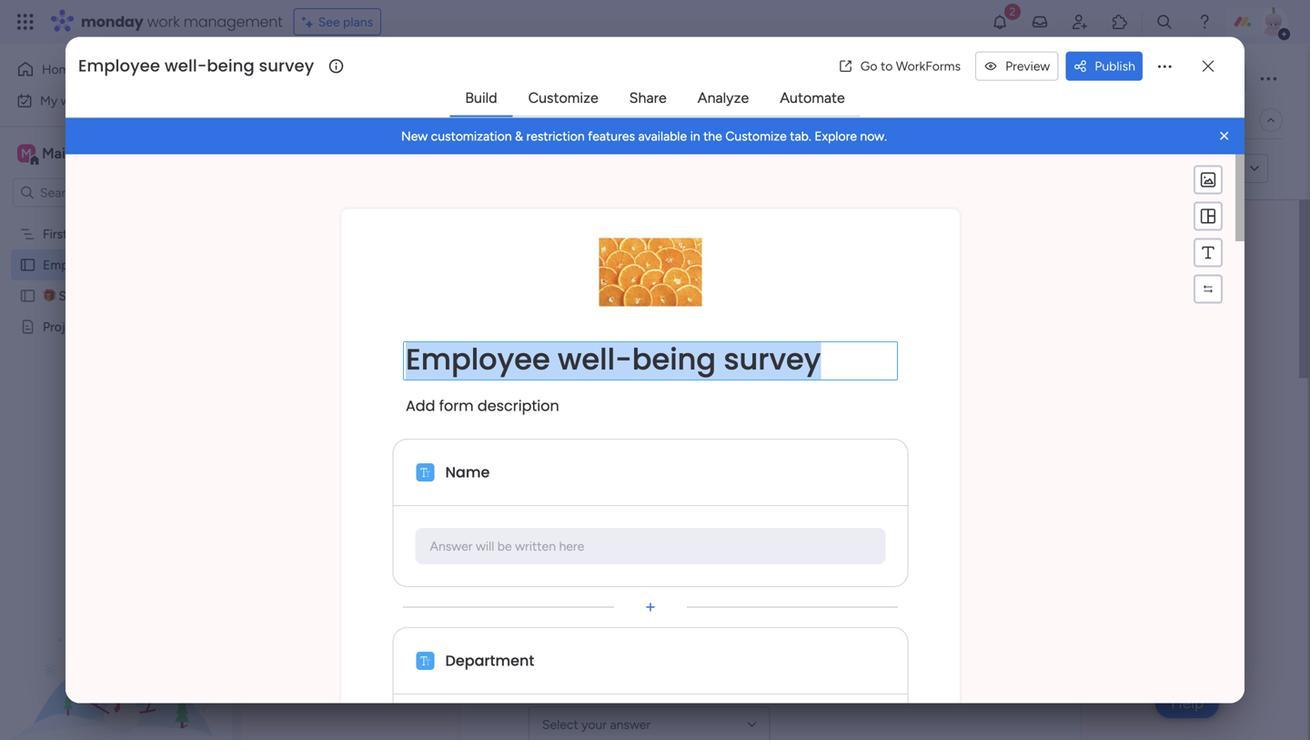 Task type: vqa. For each thing, say whether or not it's contained in the screenshot.
SHOW BOARD DESCRIPTION icon
no



Task type: locate. For each thing, give the bounding box(es) containing it.
0 horizontal spatial &
[[143, 319, 151, 335]]

secret
[[59, 288, 96, 304]]

santa
[[100, 288, 132, 304]]

apps image
[[1112, 13, 1130, 31]]

banner banner
[[66, 118, 1245, 154]]

well- inside field
[[165, 54, 207, 78]]

form left link
[[1185, 161, 1212, 176]]

answer
[[430, 539, 473, 554]]

Job role field
[[529, 601, 1012, 637]]

0 vertical spatial menu image
[[1200, 207, 1218, 225]]

the
[[704, 128, 723, 144]]

home button
[[11, 55, 196, 84]]

1 horizontal spatial customize
[[726, 128, 787, 144]]

1 horizontal spatial &
[[515, 128, 523, 144]]

ruby anderson image
[[1260, 7, 1289, 36]]

name group
[[529, 342, 1012, 448], [529, 448, 1012, 553], [529, 553, 1012, 659], [529, 659, 1012, 740]]

well- down monday work management
[[165, 54, 207, 78]]

1 horizontal spatial automate
[[1174, 112, 1231, 128]]

employee up 'my work' button
[[78, 54, 160, 78]]

being
[[207, 54, 255, 78], [497, 58, 579, 98], [130, 257, 162, 273], [755, 282, 839, 322]]

first board
[[43, 226, 104, 242]]

form button
[[348, 106, 404, 135], [404, 106, 461, 135]]

form form
[[66, 154, 1245, 740], [241, 200, 1309, 740]]

1 vertical spatial name
[[446, 462, 490, 483]]

tab list
[[450, 81, 861, 117]]

management
[[184, 11, 283, 32]]

main
[[42, 145, 74, 162]]

available
[[639, 128, 687, 144]]

0 horizontal spatial automate
[[780, 89, 845, 107]]

0 horizontal spatial form
[[361, 112, 391, 128]]

1 vertical spatial work
[[61, 93, 88, 108]]

requests
[[87, 319, 140, 335]]

survey
[[259, 54, 314, 78], [586, 58, 680, 98], [165, 257, 203, 273], [847, 282, 944, 322]]

employee well-being survey field for go to workforms button at the right top
[[74, 54, 326, 78]]

features
[[588, 128, 635, 144]]

& left restriction
[[515, 128, 523, 144]]

automate down invite / 1 button
[[1174, 112, 1231, 128]]

help image
[[1196, 13, 1214, 31]]

customization tools toolbar
[[1194, 165, 1224, 304]]

option
[[0, 218, 232, 221]]

0 vertical spatial work
[[147, 11, 180, 32]]

lottie animation image
[[0, 556, 232, 740]]

0 vertical spatial component__icon image
[[416, 464, 435, 482]]

form up powered at top
[[361, 112, 391, 128]]

customization
[[431, 128, 512, 144]]

written
[[515, 539, 556, 554]]

customize
[[529, 89, 599, 107], [726, 128, 787, 144]]

form for first form button from right
[[418, 112, 447, 128]]

form
[[361, 112, 391, 128], [418, 112, 447, 128]]

well- up add view image
[[425, 58, 497, 98]]

0 vertical spatial customize
[[529, 89, 599, 107]]

build
[[465, 89, 498, 107]]

share link
[[615, 82, 682, 114]]

to
[[881, 58, 893, 74]]

1 vertical spatial form
[[439, 396, 474, 416]]

work right monday
[[147, 11, 180, 32]]

automate
[[780, 89, 845, 107], [1174, 112, 1231, 128]]

employee
[[78, 54, 160, 78], [277, 58, 418, 98], [43, 257, 99, 273], [529, 282, 673, 322]]

1 vertical spatial automate
[[1174, 112, 1231, 128]]

form button left add view image
[[404, 106, 461, 135]]

2 form from the left
[[418, 112, 447, 128]]

customize inside banner banner
[[726, 128, 787, 144]]

name inside button
[[446, 462, 490, 483]]

customize right 'the'
[[726, 128, 787, 144]]

department button
[[341, 627, 960, 740], [443, 646, 885, 676]]

2 name group from the top
[[529, 448, 1012, 553]]

copy form link
[[1151, 161, 1234, 176]]

customize up restriction
[[529, 89, 599, 107]]

0 vertical spatial &
[[515, 128, 523, 144]]

description
[[478, 396, 560, 416]]

1 menu image from the top
[[1200, 207, 1218, 225]]

well-
[[165, 54, 207, 78], [425, 58, 497, 98], [102, 257, 130, 273], [681, 282, 755, 322]]

name button
[[443, 458, 885, 487]]

work for monday
[[147, 11, 180, 32]]

1 horizontal spatial work
[[147, 11, 180, 32]]

employee well-being survey
[[78, 54, 314, 78], [277, 58, 680, 98], [43, 257, 203, 273], [529, 282, 944, 322]]

1 name group from the top
[[529, 342, 1012, 448]]

work for my
[[61, 93, 88, 108]]

0 vertical spatial automate
[[780, 89, 845, 107]]

activity
[[1071, 71, 1115, 86]]

list box containing first board
[[0, 215, 232, 588]]

add view image
[[472, 114, 479, 127]]

Employee well-being survey field
[[74, 54, 326, 78], [272, 58, 685, 98]]

0 vertical spatial form
[[1185, 161, 1212, 176]]

notifications image
[[991, 13, 1010, 31]]

1 vertical spatial &
[[143, 319, 151, 335]]

0 horizontal spatial work
[[61, 93, 88, 108]]

tab list containing build
[[450, 81, 861, 117]]

1 component__icon image from the top
[[416, 464, 435, 482]]

add form description
[[406, 396, 560, 416]]

1 horizontal spatial form
[[418, 112, 447, 128]]

see plans button
[[294, 8, 382, 36]]

3 name group from the top
[[529, 553, 1012, 659]]

component__icon image
[[416, 464, 435, 482], [416, 652, 435, 670]]

2 form button from the left
[[404, 106, 461, 135]]

invite / 1
[[1191, 71, 1239, 86]]

name
[[529, 355, 573, 376], [446, 462, 490, 483]]

my
[[40, 93, 58, 108]]

go to workforms
[[861, 58, 961, 74]]

work inside button
[[61, 93, 88, 108]]

1 horizontal spatial form
[[1185, 161, 1212, 176]]

1 form from the left
[[361, 112, 391, 128]]

form right add in the left bottom of the page
[[439, 396, 474, 416]]

close image
[[1216, 127, 1234, 145]]

4 name group from the top
[[529, 659, 1012, 740]]

survey inside employee well-being survey field
[[259, 54, 314, 78]]

name group containing general wellness
[[529, 659, 1012, 740]]

well- up santa
[[102, 257, 130, 273]]

build link
[[451, 82, 512, 114]]

1 vertical spatial component__icon image
[[416, 652, 435, 670]]

list box
[[0, 215, 232, 588]]

name up "description"
[[529, 355, 573, 376]]

restriction
[[527, 128, 585, 144]]

form inside button
[[1185, 161, 1212, 176]]

form up new
[[418, 112, 447, 128]]

1 vertical spatial customize
[[726, 128, 787, 144]]

menu image
[[1200, 207, 1218, 225], [1200, 244, 1218, 262]]

powered by
[[365, 160, 442, 177]]

wellness
[[591, 672, 656, 693]]

preview button
[[976, 52, 1059, 81]]

work right my
[[61, 93, 88, 108]]

& right requests
[[143, 319, 151, 335]]

form button up powered at top
[[348, 106, 404, 135]]

1 horizontal spatial name
[[529, 355, 573, 376]]

name down add form description
[[446, 462, 490, 483]]

my work button
[[11, 86, 196, 115]]

answer will be written here
[[430, 539, 585, 554]]

analyze
[[698, 89, 749, 107]]

employee well-being survey field down monday work management
[[74, 54, 326, 78]]

work
[[147, 11, 180, 32], [61, 93, 88, 108]]

0 horizontal spatial customize
[[529, 89, 599, 107]]

help
[[1172, 694, 1204, 712]]

component__icon image left department
[[416, 652, 435, 670]]

employee well-being survey inside field
[[78, 54, 314, 78]]

0 horizontal spatial name
[[446, 462, 490, 483]]

integrate
[[991, 112, 1044, 128]]

now.
[[861, 128, 888, 144]]

employee well-being survey field up add view image
[[272, 58, 685, 98]]

m
[[21, 146, 32, 161]]

activity button
[[1064, 64, 1150, 93]]

workforms logo image
[[449, 154, 552, 183]]

& inside banner banner
[[515, 128, 523, 144]]

job
[[529, 566, 556, 587]]

automate up tab.
[[780, 89, 845, 107]]

background color and image selector image
[[1200, 171, 1218, 189]]

select product image
[[16, 13, 35, 31]]

component__icon image down add in the left bottom of the page
[[416, 464, 435, 482]]

component__icon image for name
[[416, 464, 435, 482]]

copy
[[1151, 161, 1182, 176]]

2 component__icon image from the top
[[416, 652, 435, 670]]

Employee well-being survey text field
[[403, 342, 899, 381]]

0 horizontal spatial form
[[439, 396, 474, 416]]

/
[[1226, 71, 1231, 86]]

1 vertical spatial menu image
[[1200, 244, 1218, 262]]

analyze link
[[683, 82, 764, 114]]

Department field
[[529, 495, 1012, 531]]

workspace image
[[17, 143, 36, 163]]



Task type: describe. For each thing, give the bounding box(es) containing it.
general
[[529, 672, 587, 693]]

plans
[[343, 14, 373, 30]]

public board image
[[19, 287, 36, 305]]

customize inside tab list
[[529, 89, 599, 107]]

form logo image
[[600, 238, 702, 306]]

0 vertical spatial name
[[529, 355, 573, 376]]

name group containing name
[[529, 342, 1012, 448]]

first
[[43, 226, 68, 242]]

copy form link button
[[1118, 154, 1242, 183]]

project
[[43, 319, 84, 335]]

tab.
[[790, 128, 812, 144]]

employee well-being survey button
[[403, 342, 899, 388]]

search everything image
[[1156, 13, 1174, 31]]

role
[[560, 566, 588, 587]]

will
[[476, 539, 495, 554]]

form form containing employee well-being survey
[[241, 200, 1309, 740]]

well- up employee well-being survey text box
[[681, 282, 755, 322]]

invite / 1 button
[[1157, 64, 1247, 93]]

board
[[71, 226, 104, 242]]

form for 2nd form button from the right
[[361, 112, 391, 128]]

be
[[498, 539, 512, 554]]

go to workforms button
[[832, 52, 969, 81]]

invite
[[1191, 71, 1222, 86]]

table button
[[276, 106, 348, 135]]

Search in workspace field
[[38, 182, 152, 203]]

2 image
[[1005, 1, 1021, 21]]

form for copy
[[1185, 161, 1212, 176]]

& for customization
[[515, 128, 523, 144]]

invite members image
[[1071, 13, 1090, 31]]

2 menu image from the top
[[1200, 244, 1218, 262]]

go
[[861, 58, 878, 74]]

preview
[[1006, 58, 1051, 74]]

name group containing job role
[[529, 553, 1012, 659]]

general wellness
[[529, 672, 656, 693]]

new customization & restriction features available in the customize tab. explore now.
[[401, 128, 888, 144]]

Name field
[[529, 389, 1012, 426]]

in
[[691, 128, 701, 144]]

employee well-being survey field for the activity popup button
[[272, 58, 685, 98]]

automate link
[[766, 82, 860, 114]]

lottie animation element
[[0, 556, 232, 740]]

& for requests
[[143, 319, 151, 335]]

monday
[[81, 11, 143, 32]]

autopilot image
[[1151, 108, 1167, 131]]

new
[[401, 128, 428, 144]]

share
[[630, 89, 667, 107]]

add new question image
[[642, 598, 660, 616]]

main workspace
[[42, 145, 149, 162]]

being inside field
[[207, 54, 255, 78]]

project requests & approvals
[[43, 319, 212, 335]]

component__icon image for department
[[416, 652, 435, 670]]

see plans
[[318, 14, 373, 30]]

🎁
[[43, 288, 56, 304]]

explore
[[815, 128, 858, 144]]

workspace
[[77, 145, 149, 162]]

monday work management
[[81, 11, 283, 32]]

form form containing add
[[66, 154, 1245, 740]]

by
[[426, 160, 442, 177]]

here
[[559, 539, 585, 554]]

department
[[446, 651, 535, 671]]

link
[[1215, 161, 1234, 176]]

employee inside field
[[78, 54, 160, 78]]

job role
[[529, 566, 588, 587]]

home
[[42, 61, 77, 77]]

public board image
[[19, 256, 36, 274]]

table
[[304, 112, 334, 128]]

automate inside automate "link"
[[780, 89, 845, 107]]

form for add
[[439, 396, 474, 416]]

workforms
[[896, 58, 961, 74]]

see
[[318, 14, 340, 30]]

powered
[[365, 160, 423, 177]]

collapse board header image
[[1264, 113, 1279, 127]]

🎁 secret santa
[[43, 288, 132, 304]]

my work
[[40, 93, 88, 108]]

more actions image
[[1156, 57, 1174, 75]]

help button
[[1156, 688, 1220, 718]]

employee down first board
[[43, 257, 99, 273]]

publish button
[[1066, 52, 1143, 81]]

publish
[[1095, 58, 1136, 74]]

inbox image
[[1031, 13, 1050, 31]]

employee up employee well-being survey text box
[[529, 282, 673, 322]]

dapulse integrations image
[[970, 113, 984, 127]]

workspace selection element
[[17, 142, 152, 166]]

customize link
[[514, 82, 613, 114]]

approvals
[[155, 319, 212, 335]]

add
[[406, 396, 436, 416]]

employee up table
[[277, 58, 418, 98]]

1
[[1234, 71, 1239, 86]]

1 form button from the left
[[348, 106, 404, 135]]



